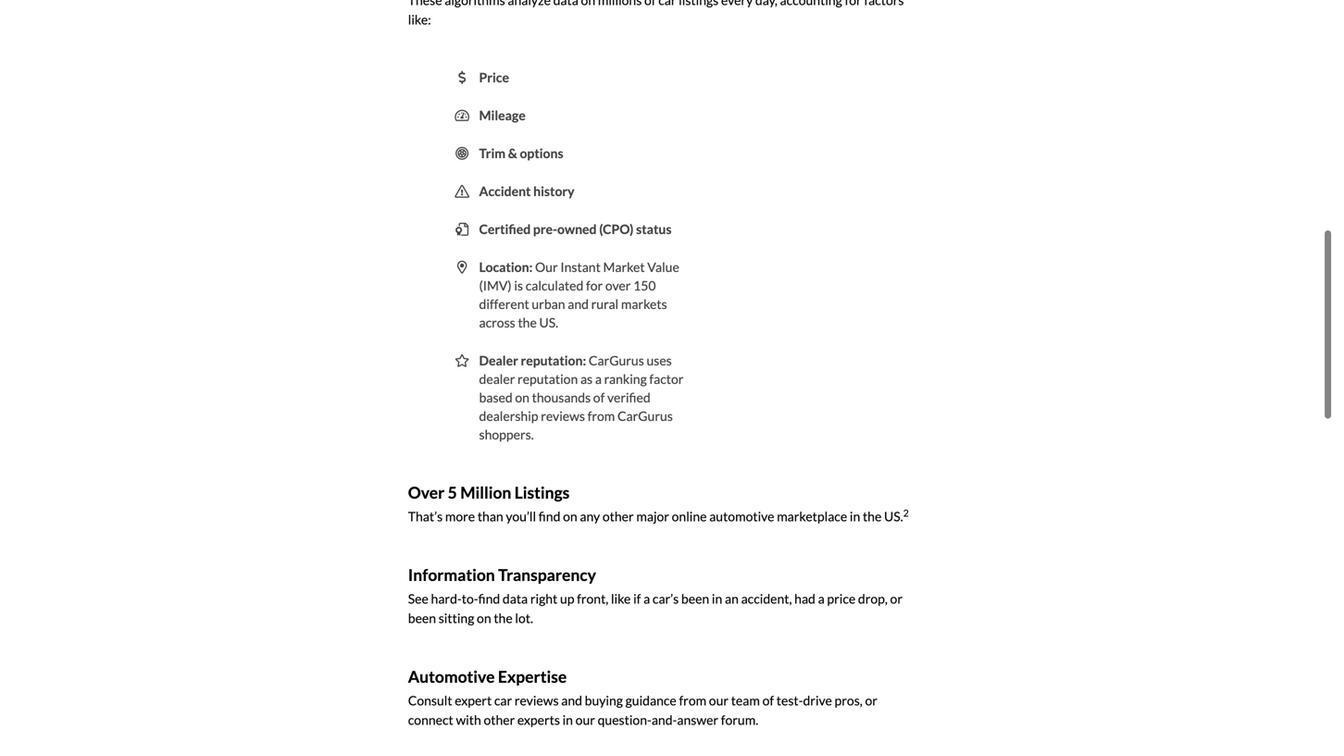 Task type: describe. For each thing, give the bounding box(es) containing it.
is
[[514, 278, 523, 294]]

dealer
[[479, 353, 519, 369]]

automotive expertise consult expert car reviews and buying guidance from our team of test-drive pros, or connect with other experts in our question-and-answer forum.
[[408, 667, 878, 729]]

tire image
[[456, 147, 469, 160]]

1 vertical spatial cargurus
[[618, 409, 673, 424]]

ranking
[[605, 372, 647, 387]]

had
[[795, 592, 816, 607]]

dealership
[[479, 409, 539, 424]]

drive
[[804, 693, 833, 709]]

car
[[495, 693, 512, 709]]

map marker alt image
[[457, 261, 467, 274]]

0 vertical spatial our
[[709, 693, 729, 709]]

based
[[479, 390, 513, 406]]

of inside the cargurus uses dealer reputation as a ranking factor based on thousands of verified dealership reviews from cargurus shoppers.
[[594, 390, 605, 406]]

from inside automotive expertise consult expert car reviews and buying guidance from our team of test-drive pros, or connect with other experts in our question-and-answer forum.
[[679, 693, 707, 709]]

find inside over 5 million listings that's more than you'll find on any other major online automotive marketplace in the us. 2
[[539, 509, 561, 525]]

online
[[672, 509, 707, 525]]

market
[[603, 259, 645, 275]]

than
[[478, 509, 504, 525]]

our instant market value (imv) is calculated for over 150 different urban and rural markets across the us.
[[479, 259, 680, 331]]

like
[[611, 592, 631, 607]]

over
[[408, 483, 445, 503]]

automotive
[[710, 509, 775, 525]]

mileage
[[479, 108, 526, 123]]

markets
[[621, 297, 668, 312]]

price
[[479, 70, 509, 85]]

history
[[534, 184, 575, 199]]

urban
[[532, 297, 566, 312]]

hard-
[[431, 592, 462, 607]]

our
[[535, 259, 558, 275]]

consult
[[408, 693, 453, 709]]

dealer reputation:
[[479, 353, 587, 369]]

other inside over 5 million listings that's more than you'll find on any other major online automotive marketplace in the us. 2
[[603, 509, 634, 525]]

the inside our instant market value (imv) is calculated for over 150 different urban and rural markets across the us.
[[518, 315, 537, 331]]

tachometer alt image
[[455, 109, 470, 122]]

value
[[648, 259, 680, 275]]

car's
[[653, 592, 679, 607]]

certified
[[479, 221, 531, 237]]

connect
[[408, 713, 454, 729]]

marketplace
[[777, 509, 848, 525]]

star image
[[455, 355, 470, 368]]

certified pre-owned (cpo) status
[[479, 221, 672, 237]]

forum.
[[721, 713, 759, 729]]

in inside over 5 million listings that's more than you'll find on any other major online automotive marketplace in the us. 2
[[850, 509, 861, 525]]

any
[[580, 509, 600, 525]]

with
[[456, 713, 481, 729]]

if
[[634, 592, 641, 607]]

team
[[732, 693, 760, 709]]

price
[[828, 592, 856, 607]]

across
[[479, 315, 516, 331]]

you'll
[[506, 509, 536, 525]]

dollar sign image
[[459, 71, 466, 84]]

sitting
[[439, 611, 475, 627]]

up
[[560, 592, 575, 607]]

trim & options
[[479, 146, 564, 161]]

status
[[636, 221, 672, 237]]

(cpo)
[[600, 221, 634, 237]]

of inside automotive expertise consult expert car reviews and buying guidance from our team of test-drive pros, or connect with other experts in our question-and-answer forum.
[[763, 693, 774, 709]]

drop,
[[859, 592, 888, 607]]

uses
[[647, 353, 672, 369]]

million
[[461, 483, 512, 503]]

answer
[[677, 713, 719, 729]]

shoppers.
[[479, 427, 534, 443]]

from inside the cargurus uses dealer reputation as a ranking factor based on thousands of verified dealership reviews from cargurus shoppers.
[[588, 409, 615, 424]]

information transparency see hard-to-find data right up front, like if a car's been in an accident, had a price drop, or been sitting on the lot.
[[408, 566, 903, 627]]

exclamation triangle image
[[455, 185, 470, 198]]

pros,
[[835, 693, 863, 709]]

accident,
[[742, 592, 792, 607]]

factor
[[650, 372, 684, 387]]

lot.
[[515, 611, 533, 627]]

rural
[[592, 297, 619, 312]]

1 horizontal spatial been
[[682, 592, 710, 607]]

guidance
[[626, 693, 677, 709]]

cargurus uses dealer reputation as a ranking factor based on thousands of verified dealership reviews from cargurus shoppers.
[[479, 353, 684, 443]]

for
[[586, 278, 603, 294]]

right
[[531, 592, 558, 607]]

1 vertical spatial our
[[576, 713, 596, 729]]

2
[[904, 507, 909, 519]]

on inside information transparency see hard-to-find data right up front, like if a car's been in an accident, had a price drop, or been sitting on the lot.
[[477, 611, 492, 627]]

accident
[[479, 184, 531, 199]]



Task type: locate. For each thing, give the bounding box(es) containing it.
the left 2
[[863, 509, 882, 525]]

(imv)
[[479, 278, 512, 294]]

2 vertical spatial the
[[494, 611, 513, 627]]

expert
[[455, 693, 492, 709]]

from
[[588, 409, 615, 424], [679, 693, 707, 709]]

reviews
[[541, 409, 585, 424], [515, 693, 559, 709]]

on up dealership
[[515, 390, 530, 406]]

find left data
[[479, 592, 500, 607]]

of left test-
[[763, 693, 774, 709]]

from down verified
[[588, 409, 615, 424]]

0 horizontal spatial our
[[576, 713, 596, 729]]

1 horizontal spatial us.
[[885, 509, 904, 525]]

data
[[503, 592, 528, 607]]

0 horizontal spatial the
[[494, 611, 513, 627]]

1 horizontal spatial other
[[603, 509, 634, 525]]

other right any
[[603, 509, 634, 525]]

1 vertical spatial from
[[679, 693, 707, 709]]

on down to- on the bottom left
[[477, 611, 492, 627]]

a right if
[[644, 592, 650, 607]]

transparency
[[498, 566, 597, 585]]

1 vertical spatial or
[[866, 693, 878, 709]]

or inside automotive expertise consult expert car reviews and buying guidance from our team of test-drive pros, or connect with other experts in our question-and-answer forum.
[[866, 693, 878, 709]]

1 horizontal spatial from
[[679, 693, 707, 709]]

reviews inside the cargurus uses dealer reputation as a ranking factor based on thousands of verified dealership reviews from cargurus shoppers.
[[541, 409, 585, 424]]

automotive
[[408, 667, 495, 687]]

0 vertical spatial been
[[682, 592, 710, 607]]

5
[[448, 483, 457, 503]]

over
[[606, 278, 631, 294]]

2 horizontal spatial in
[[850, 509, 861, 525]]

options
[[520, 146, 564, 161]]

reviews inside automotive expertise consult expert car reviews and buying guidance from our team of test-drive pros, or connect with other experts in our question-and-answer forum.
[[515, 693, 559, 709]]

verified
[[608, 390, 651, 406]]

thousands
[[532, 390, 591, 406]]

2 horizontal spatial the
[[863, 509, 882, 525]]

1 horizontal spatial a
[[644, 592, 650, 607]]

and
[[568, 297, 589, 312], [562, 693, 583, 709]]

from up answer
[[679, 693, 707, 709]]

0 horizontal spatial us.
[[540, 315, 559, 331]]

our left team
[[709, 693, 729, 709]]

on for reputation
[[515, 390, 530, 406]]

been right "car's"
[[682, 592, 710, 607]]

1 horizontal spatial or
[[891, 592, 903, 607]]

other inside automotive expertise consult expert car reviews and buying guidance from our team of test-drive pros, or connect with other experts in our question-and-answer forum.
[[484, 713, 515, 729]]

our
[[709, 693, 729, 709], [576, 713, 596, 729]]

question-
[[598, 713, 652, 729]]

0 vertical spatial cargurus
[[589, 353, 644, 369]]

accident history
[[479, 184, 575, 199]]

0 horizontal spatial on
[[477, 611, 492, 627]]

the
[[518, 315, 537, 331], [863, 509, 882, 525], [494, 611, 513, 627]]

and left buying
[[562, 693, 583, 709]]

2 vertical spatial on
[[477, 611, 492, 627]]

information
[[408, 566, 495, 585]]

file certificate image
[[456, 223, 469, 236]]

1 vertical spatial find
[[479, 592, 500, 607]]

the left lot.
[[494, 611, 513, 627]]

and-
[[652, 713, 678, 729]]

in inside information transparency see hard-to-find data right up front, like if a car's been in an accident, had a price drop, or been sitting on the lot.
[[712, 592, 723, 607]]

0 vertical spatial in
[[850, 509, 861, 525]]

0 horizontal spatial of
[[594, 390, 605, 406]]

the down urban
[[518, 315, 537, 331]]

1 horizontal spatial the
[[518, 315, 537, 331]]

0 vertical spatial or
[[891, 592, 903, 607]]

cargurus up ranking
[[589, 353, 644, 369]]

us. right marketplace
[[885, 509, 904, 525]]

1 vertical spatial other
[[484, 713, 515, 729]]

us. down urban
[[540, 315, 559, 331]]

different
[[479, 297, 530, 312]]

0 vertical spatial us.
[[540, 315, 559, 331]]

on left any
[[563, 509, 578, 525]]

0 horizontal spatial or
[[866, 693, 878, 709]]

test-
[[777, 693, 804, 709]]

1 vertical spatial reviews
[[515, 693, 559, 709]]

as
[[581, 372, 593, 387]]

0 horizontal spatial other
[[484, 713, 515, 729]]

us. inside over 5 million listings that's more than you'll find on any other major online automotive marketplace in the us. 2
[[885, 509, 904, 525]]

a inside the cargurus uses dealer reputation as a ranking factor based on thousands of verified dealership reviews from cargurus shoppers.
[[595, 372, 602, 387]]

find inside information transparency see hard-to-find data right up front, like if a car's been in an accident, had a price drop, or been sitting on the lot.
[[479, 592, 500, 607]]

of
[[594, 390, 605, 406], [763, 693, 774, 709]]

1 vertical spatial on
[[563, 509, 578, 525]]

a right had
[[818, 592, 825, 607]]

owned
[[558, 221, 597, 237]]

2 horizontal spatial on
[[563, 509, 578, 525]]

0 vertical spatial other
[[603, 509, 634, 525]]

reviews down thousands
[[541, 409, 585, 424]]

1 horizontal spatial our
[[709, 693, 729, 709]]

and inside automotive expertise consult expert car reviews and buying guidance from our team of test-drive pros, or connect with other experts in our question-and-answer forum.
[[562, 693, 583, 709]]

1 vertical spatial in
[[712, 592, 723, 607]]

cargurus down verified
[[618, 409, 673, 424]]

pre-
[[533, 221, 558, 237]]

been
[[682, 592, 710, 607], [408, 611, 436, 627]]

1 horizontal spatial of
[[763, 693, 774, 709]]

other down car
[[484, 713, 515, 729]]

major
[[637, 509, 670, 525]]

in right marketplace
[[850, 509, 861, 525]]

1 horizontal spatial in
[[712, 592, 723, 607]]

find
[[539, 509, 561, 525], [479, 592, 500, 607]]

trim
[[479, 146, 506, 161]]

2 horizontal spatial a
[[818, 592, 825, 607]]

a right as
[[595, 372, 602, 387]]

us.
[[540, 315, 559, 331], [885, 509, 904, 525]]

or
[[891, 592, 903, 607], [866, 693, 878, 709]]

0 horizontal spatial from
[[588, 409, 615, 424]]

0 vertical spatial find
[[539, 509, 561, 525]]

us. inside our instant market value (imv) is calculated for over 150 different urban and rural markets across the us.
[[540, 315, 559, 331]]

reputation
[[518, 372, 578, 387]]

that's
[[408, 509, 443, 525]]

expertise
[[498, 667, 567, 687]]

our down buying
[[576, 713, 596, 729]]

0 horizontal spatial a
[[595, 372, 602, 387]]

more
[[445, 509, 475, 525]]

in left an
[[712, 592, 723, 607]]

0 horizontal spatial in
[[563, 713, 573, 729]]

calculated
[[526, 278, 584, 294]]

on inside over 5 million listings that's more than you'll find on any other major online automotive marketplace in the us. 2
[[563, 509, 578, 525]]

cargurus
[[589, 353, 644, 369], [618, 409, 673, 424]]

over 5 million listings that's more than you'll find on any other major online automotive marketplace in the us. 2
[[408, 483, 909, 525]]

1 vertical spatial the
[[863, 509, 882, 525]]

reputation:
[[521, 353, 587, 369]]

listings
[[515, 483, 570, 503]]

1 horizontal spatial find
[[539, 509, 561, 525]]

0 vertical spatial from
[[588, 409, 615, 424]]

on
[[515, 390, 530, 406], [563, 509, 578, 525], [477, 611, 492, 627]]

reviews up experts
[[515, 693, 559, 709]]

150
[[634, 278, 656, 294]]

buying
[[585, 693, 623, 709]]

or inside information transparency see hard-to-find data right up front, like if a car's been in an accident, had a price drop, or been sitting on the lot.
[[891, 592, 903, 607]]

instant
[[561, 259, 601, 275]]

1 horizontal spatial on
[[515, 390, 530, 406]]

or right "pros,"
[[866, 693, 878, 709]]

0 horizontal spatial find
[[479, 592, 500, 607]]

front,
[[577, 592, 609, 607]]

find down listings
[[539, 509, 561, 525]]

or right drop,
[[891, 592, 903, 607]]

0 vertical spatial of
[[594, 390, 605, 406]]

experts
[[518, 713, 560, 729]]

0 vertical spatial on
[[515, 390, 530, 406]]

and inside our instant market value (imv) is calculated for over 150 different urban and rural markets across the us.
[[568, 297, 589, 312]]

an
[[725, 592, 739, 607]]

&
[[508, 146, 518, 161]]

2 vertical spatial in
[[563, 713, 573, 729]]

dealer
[[479, 372, 515, 387]]

1 vertical spatial been
[[408, 611, 436, 627]]

0 horizontal spatial been
[[408, 611, 436, 627]]

on inside the cargurus uses dealer reputation as a ranking factor based on thousands of verified dealership reviews from cargurus shoppers.
[[515, 390, 530, 406]]

the inside over 5 million listings that's more than you'll find on any other major online automotive marketplace in the us. 2
[[863, 509, 882, 525]]

1 vertical spatial of
[[763, 693, 774, 709]]

1 vertical spatial and
[[562, 693, 583, 709]]

1 vertical spatial us.
[[885, 509, 904, 525]]

location:
[[479, 259, 533, 275]]

to-
[[462, 592, 479, 607]]

on for listings
[[563, 509, 578, 525]]

of left verified
[[594, 390, 605, 406]]

0 vertical spatial reviews
[[541, 409, 585, 424]]

see
[[408, 592, 429, 607]]

in inside automotive expertise consult expert car reviews and buying guidance from our team of test-drive pros, or connect with other experts in our question-and-answer forum.
[[563, 713, 573, 729]]

in right experts
[[563, 713, 573, 729]]

been down the see
[[408, 611, 436, 627]]

the inside information transparency see hard-to-find data right up front, like if a car's been in an accident, had a price drop, or been sitting on the lot.
[[494, 611, 513, 627]]

other
[[603, 509, 634, 525], [484, 713, 515, 729]]

0 vertical spatial the
[[518, 315, 537, 331]]

0 vertical spatial and
[[568, 297, 589, 312]]

and down the for
[[568, 297, 589, 312]]



Task type: vqa. For each thing, say whether or not it's contained in the screenshot.
options
yes



